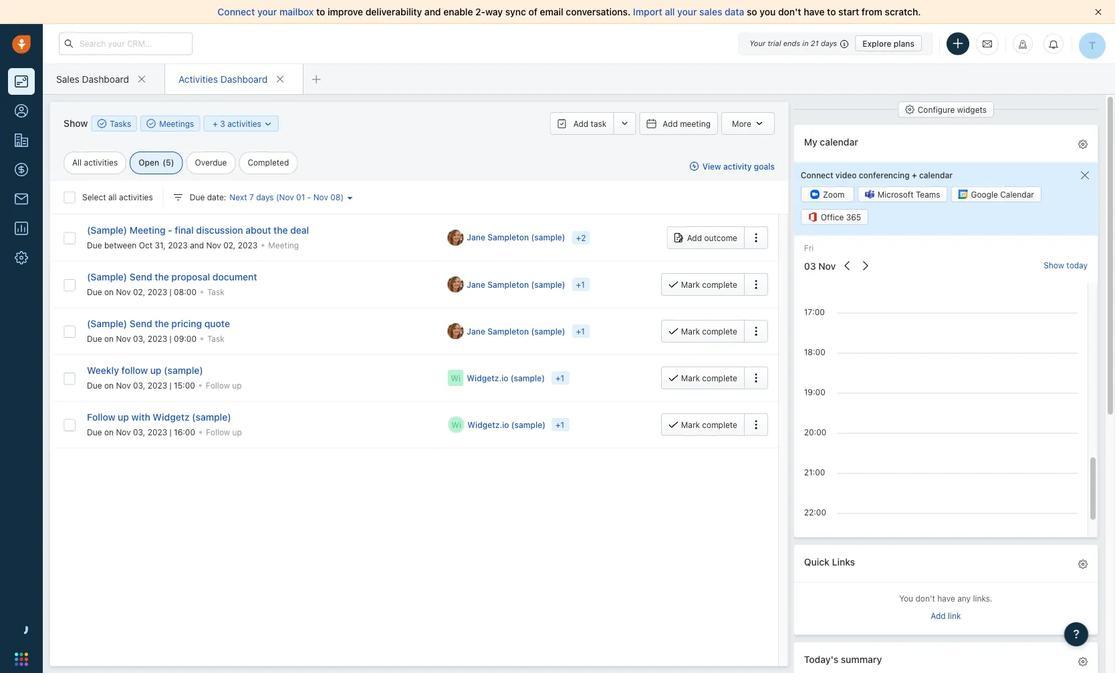 Task type: vqa. For each thing, say whether or not it's contained in the screenshot.
03, for up
yes



Task type: locate. For each thing, give the bounding box(es) containing it.
3 on from the top
[[104, 381, 114, 391]]

sampleton for (sample) send the proposal document
[[488, 280, 529, 289]]

1 vertical spatial (
[[276, 193, 279, 202]]

1 follow up from the top
[[206, 381, 242, 391]]

| for proposal
[[170, 288, 172, 297]]

activities
[[178, 74, 218, 85]]

add left outcome
[[687, 233, 702, 243]]

follow left with
[[87, 412, 115, 423]]

( right open
[[163, 158, 166, 167]]

activities right 3
[[227, 119, 261, 129]]

calendar right my
[[820, 137, 858, 148]]

the up due on nov 02, 2023 | 08:00
[[155, 272, 169, 283]]

1 (sample) from the top
[[87, 225, 127, 236]]

send up due on nov 03, 2023 | 09:00
[[130, 318, 152, 329]]

your
[[257, 6, 277, 17], [677, 6, 697, 17]]

(sample) for (sample) send the pricing quote
[[87, 318, 127, 329]]

follow for follow up with widgetz (sample)
[[206, 428, 230, 437]]

enable
[[443, 6, 473, 17]]

1 vertical spatial +
[[912, 170, 917, 180]]

mark for (sample)
[[681, 421, 700, 430]]

1 jane sampleton (sample) from the top
[[467, 233, 565, 242]]

send
[[130, 272, 152, 283], [130, 318, 152, 329]]

0 horizontal spatial (
[[163, 158, 166, 167]]

mark for quote
[[681, 327, 700, 336]]

1 jane sampleton (sample) link from the top
[[467, 232, 566, 244]]

send up due on nov 02, 2023 | 08:00
[[130, 272, 152, 283]]

jane sampleton (sample)
[[467, 233, 565, 242], [467, 280, 565, 289], [467, 327, 565, 336]]

1 task from the top
[[207, 288, 224, 297]]

0 vertical spatial jane sampleton (sample) link
[[467, 232, 566, 244]]

1 vertical spatial follow up
[[206, 428, 242, 437]]

activities down open
[[119, 193, 153, 202]]

meeting up oct
[[130, 225, 165, 236]]

+2
[[576, 233, 586, 243]]

on down weekly
[[104, 381, 114, 391]]

add for add meeting
[[663, 119, 678, 128]]

calendar
[[820, 137, 858, 148], [919, 170, 953, 180]]

meeting
[[130, 225, 165, 236], [268, 241, 299, 250]]

wi for weekly follow up (sample)
[[450, 374, 460, 383]]

0 vertical spatial days
[[821, 39, 837, 48]]

)
[[171, 158, 174, 167], [341, 193, 344, 202]]

follow right 15:00
[[206, 381, 230, 391]]

1 vertical spatial sampleton
[[488, 280, 529, 289]]

1 vertical spatial jane
[[467, 280, 485, 289]]

1 vertical spatial widgetz.io (sample) link
[[468, 419, 546, 431]]

1 vertical spatial jane sampleton (sample) link
[[467, 279, 566, 291]]

way
[[485, 6, 503, 17]]

widgetz.io for weekly follow up (sample)
[[467, 374, 508, 383]]

0 vertical spatial widgetz.io
[[467, 374, 508, 383]]

0 vertical spatial 02,
[[223, 241, 236, 250]]

due between oct 31, 2023 and nov 02, 2023
[[87, 241, 258, 250]]

1 complete from the top
[[702, 280, 737, 289]]

follow up with widgetz (sample)
[[87, 412, 231, 423]]

due for (sample) send the proposal document
[[87, 288, 102, 297]]

| for widgetz
[[170, 428, 172, 437]]

connect for connect video conferencing + calendar
[[801, 170, 833, 180]]

complete for document
[[702, 280, 737, 289]]

1 horizontal spatial days
[[821, 39, 837, 48]]

add left meeting
[[663, 119, 678, 128]]

show up all
[[64, 118, 88, 129]]

0 horizontal spatial -
[[168, 225, 172, 236]]

add inside button
[[663, 119, 678, 128]]

add meeting button
[[639, 112, 718, 135]]

03,
[[133, 334, 145, 344], [133, 381, 145, 391], [133, 428, 145, 437]]

on for (sample) send the pricing quote
[[104, 334, 114, 344]]

(sample) up between
[[87, 225, 127, 236]]

| left 09:00
[[170, 334, 172, 344]]

jane sampleton (sample) link for (sample) send the proposal document
[[467, 279, 566, 291]]

2 on from the top
[[104, 334, 114, 344]]

days
[[821, 39, 837, 48], [256, 193, 274, 202]]

1 vertical spatial have
[[937, 594, 955, 604]]

meeting
[[680, 119, 711, 128]]

oct
[[139, 241, 153, 250]]

sampleton
[[488, 233, 529, 242], [488, 280, 529, 289], [488, 327, 529, 336]]

widgetz.io (sample) link for follow up with widgetz (sample)
[[468, 419, 546, 431]]

and left enable
[[424, 6, 441, 17]]

more
[[732, 119, 751, 128]]

mark complete for (sample)
[[681, 421, 737, 430]]

- right 01
[[307, 193, 311, 202]]

connect left mailbox
[[218, 6, 255, 17]]

import
[[633, 6, 662, 17]]

dashboard for sales dashboard
[[82, 74, 129, 85]]

all activities
[[72, 158, 118, 167]]

2 vertical spatial (sample)
[[87, 318, 127, 329]]

0 vertical spatial +
[[213, 119, 218, 129]]

2 follow up from the top
[[206, 428, 242, 437]]

dashboard up the + 3 activities link
[[220, 74, 268, 85]]

more button
[[721, 112, 775, 135], [721, 112, 775, 135]]

5
[[166, 158, 171, 167]]

3 03, from the top
[[133, 428, 145, 437]]

nov down between
[[116, 288, 131, 297]]

08
[[330, 193, 341, 202]]

1 horizontal spatial all
[[665, 6, 675, 17]]

0 vertical spatial widgetz.io (sample) link
[[467, 373, 546, 384]]

0 horizontal spatial show
[[64, 118, 88, 129]]

2 sampleton from the top
[[488, 280, 529, 289]]

task
[[207, 288, 224, 297], [207, 334, 224, 344]]

weekly follow up (sample)
[[87, 365, 203, 376]]

2 (sample) from the top
[[87, 272, 127, 283]]

3 (sample) from the top
[[87, 318, 127, 329]]

calendar up teams
[[919, 170, 953, 180]]

activities dashboard
[[178, 74, 268, 85]]

2 mark complete button from the top
[[661, 320, 744, 343]]

up right 16:00
[[232, 428, 242, 437]]

0 horizontal spatial days
[[256, 193, 274, 202]]

0 vertical spatial 03,
[[133, 334, 145, 344]]

0 vertical spatial (sample)
[[87, 225, 127, 236]]

1 vertical spatial activities
[[84, 158, 118, 167]]

2 send from the top
[[130, 318, 152, 329]]

days right 7
[[256, 193, 274, 202]]

0 vertical spatial send
[[130, 272, 152, 283]]

task down document
[[207, 288, 224, 297]]

you
[[760, 6, 776, 17]]

| left 16:00
[[170, 428, 172, 437]]

the for quote
[[155, 318, 169, 329]]

0 horizontal spatial dashboard
[[82, 74, 129, 85]]

17:00
[[804, 308, 825, 317]]

1 | from the top
[[170, 288, 172, 297]]

1 dashboard from the left
[[82, 74, 129, 85]]

2 complete from the top
[[702, 327, 737, 336]]

2 vertical spatial jane sampleton (sample)
[[467, 327, 565, 336]]

activities for 3
[[227, 119, 261, 129]]

follow
[[206, 381, 230, 391], [87, 412, 115, 423], [206, 428, 230, 437]]

0 horizontal spatial have
[[804, 6, 825, 17]]

1 horizontal spatial connect
[[801, 170, 833, 180]]

0 horizontal spatial connect
[[218, 6, 255, 17]]

| for pricing
[[170, 334, 172, 344]]

0 horizontal spatial and
[[190, 241, 204, 250]]

0 vertical spatial follow
[[206, 381, 230, 391]]

2 vertical spatial the
[[155, 318, 169, 329]]

up right follow
[[150, 365, 161, 376]]

wi for follow up with widgetz (sample)
[[451, 420, 461, 430]]

4 complete from the top
[[702, 421, 737, 430]]

0 horizontal spatial meeting
[[130, 225, 165, 236]]

2023 down follow up with widgetz (sample)
[[148, 428, 167, 437]]

any
[[957, 594, 971, 604]]

1 vertical spatial send
[[130, 318, 152, 329]]

your left sales
[[677, 6, 697, 17]]

mark for document
[[681, 280, 700, 289]]

connect up zoom button
[[801, 170, 833, 180]]

zoom
[[823, 190, 845, 199]]

21
[[811, 39, 819, 48]]

3 | from the top
[[170, 381, 172, 391]]

1 horizontal spatial dashboard
[[220, 74, 268, 85]]

1 horizontal spatial and
[[424, 6, 441, 17]]

0 vertical spatial )
[[171, 158, 174, 167]]

2 vertical spatial 03,
[[133, 428, 145, 437]]

3 jane from the top
[[467, 327, 485, 336]]

add for add outcome
[[687, 233, 702, 243]]

1 vertical spatial task
[[207, 334, 224, 344]]

conferencing
[[859, 170, 910, 180]]

office 365
[[821, 213, 861, 222]]

1 mark complete button from the top
[[661, 273, 744, 296]]

2 vertical spatial sampleton
[[488, 327, 529, 336]]

down image
[[264, 120, 273, 129]]

mark complete button for quote
[[661, 320, 744, 343]]

0 vertical spatial connect
[[218, 6, 255, 17]]

0 vertical spatial sampleton
[[488, 233, 529, 242]]

1 vertical spatial widgetz.io
[[468, 420, 509, 430]]

1 mark complete from the top
[[681, 280, 737, 289]]

2 vertical spatial jane
[[467, 327, 485, 336]]

to right mailbox
[[316, 6, 325, 17]]

03
[[804, 261, 816, 272]]

nov down follow up with widgetz (sample)
[[116, 428, 131, 437]]

1 horizontal spatial activities
[[119, 193, 153, 202]]

up left with
[[118, 412, 129, 423]]

complete for quote
[[702, 327, 737, 336]]

your left mailbox
[[257, 6, 277, 17]]

days right 21
[[821, 39, 837, 48]]

add left link
[[931, 612, 946, 621]]

sampleton for (sample) send the pricing quote
[[488, 327, 529, 336]]

dashboard right sales
[[82, 74, 129, 85]]

1 to from the left
[[316, 6, 325, 17]]

nov down follow
[[116, 381, 131, 391]]

(sample) meeting - final discussion about the deal link
[[87, 225, 309, 236]]

1 horizontal spatial 02,
[[223, 241, 236, 250]]

2023 down about
[[238, 241, 258, 250]]

due for (sample) meeting - final discussion about the deal
[[87, 241, 102, 250]]

2 vertical spatial follow
[[206, 428, 230, 437]]

1 vertical spatial the
[[155, 272, 169, 283]]

between
[[104, 241, 137, 250]]

jane sampleton (sample) link for (sample) meeting - final discussion about the deal
[[467, 232, 566, 244]]

1 vertical spatial wi
[[451, 420, 461, 430]]

1 horizontal spatial meeting
[[268, 241, 299, 250]]

of
[[528, 6, 537, 17]]

links.
[[973, 594, 993, 604]]

task for quote
[[207, 334, 224, 344]]

task down the quote
[[207, 334, 224, 344]]

0 vertical spatial jane sampleton (sample)
[[467, 233, 565, 242]]

jane sampleton (sample) for (sample) meeting - final discussion about the deal
[[467, 233, 565, 242]]

1 horizontal spatial (
[[276, 193, 279, 202]]

email
[[540, 6, 563, 17]]

follow right 16:00
[[206, 428, 230, 437]]

03, down '(sample) send the pricing quote' link
[[133, 334, 145, 344]]

zoom button
[[801, 186, 854, 203]]

overdue
[[195, 158, 227, 167]]

show left today
[[1044, 261, 1064, 271]]

1 horizontal spatial )
[[341, 193, 344, 202]]

1 horizontal spatial don't
[[916, 594, 935, 604]]

on for weekly follow up (sample)
[[104, 381, 114, 391]]

+1 for (sample)
[[556, 421, 564, 430]]

0 vertical spatial meeting
[[130, 225, 165, 236]]

activities inside button
[[227, 119, 261, 129]]

1 03, from the top
[[133, 334, 145, 344]]

follow up for follow up with widgetz (sample)
[[206, 428, 242, 437]]

links
[[832, 557, 855, 568]]

+ up microsoft teams
[[912, 170, 917, 180]]

2 03, from the top
[[133, 381, 145, 391]]

0 vertical spatial show
[[64, 118, 88, 129]]

2023 down the final
[[168, 241, 188, 250]]

0 vertical spatial don't
[[778, 6, 801, 17]]

3 jane sampleton (sample) from the top
[[467, 327, 565, 336]]

4 mark complete from the top
[[681, 421, 737, 430]]

the left the pricing
[[155, 318, 169, 329]]

2 | from the top
[[170, 334, 172, 344]]

nov left 01
[[279, 193, 294, 202]]

0 vertical spatial task
[[207, 288, 224, 297]]

meeting down deal
[[268, 241, 299, 250]]

1 sampleton from the top
[[488, 233, 529, 242]]

have up add link on the right of page
[[937, 594, 955, 604]]

2 jane from the top
[[467, 280, 485, 289]]

0 vertical spatial jane
[[467, 233, 485, 242]]

15:00
[[174, 381, 195, 391]]

google calendar button
[[951, 186, 1042, 203]]

0 vertical spatial (
[[163, 158, 166, 167]]

3 complete from the top
[[702, 374, 737, 383]]

) right open
[[171, 158, 174, 167]]

activities for all
[[119, 193, 153, 202]]

microsoft
[[878, 190, 914, 199]]

due
[[190, 193, 205, 202], [87, 241, 102, 250], [87, 288, 102, 297], [87, 334, 102, 344], [87, 381, 102, 391], [87, 428, 102, 437]]

about
[[246, 225, 271, 236]]

ends
[[783, 39, 800, 48]]

0 vertical spatial follow up
[[206, 381, 242, 391]]

) right 01
[[341, 193, 344, 202]]

02, down discussion
[[223, 241, 236, 250]]

4 mark complete button from the top
[[661, 414, 744, 437]]

0 vertical spatial activities
[[227, 119, 261, 129]]

on down follow up with widgetz (sample)
[[104, 428, 114, 437]]

3 sampleton from the top
[[488, 327, 529, 336]]

1 jane from the top
[[467, 233, 485, 242]]

0 horizontal spatial )
[[171, 158, 174, 167]]

close image
[[1095, 9, 1102, 15]]

1 vertical spatial jane sampleton (sample)
[[467, 280, 565, 289]]

0 vertical spatial -
[[307, 193, 311, 202]]

jane for (sample) meeting - final discussion about the deal
[[467, 233, 485, 242]]

2 task from the top
[[207, 334, 224, 344]]

on down between
[[104, 288, 114, 297]]

1 vertical spatial connect
[[801, 170, 833, 180]]

to left start
[[827, 6, 836, 17]]

2023 down the weekly follow up (sample) link
[[148, 381, 167, 391]]

(sample) down between
[[87, 272, 127, 283]]

03, for send
[[133, 334, 145, 344]]

1 send from the top
[[130, 272, 152, 283]]

+ 3 activities button
[[203, 116, 279, 132]]

mark complete button
[[661, 273, 744, 296], [661, 320, 744, 343], [661, 367, 744, 390], [661, 414, 744, 437]]

- left the final
[[168, 225, 172, 236]]

1 vertical spatial (sample)
[[87, 272, 127, 283]]

1 on from the top
[[104, 288, 114, 297]]

08:00
[[174, 288, 197, 297]]

nov right 03
[[818, 261, 836, 272]]

have up 21
[[804, 6, 825, 17]]

0 horizontal spatial all
[[108, 193, 117, 202]]

2 mark from the top
[[681, 327, 700, 336]]

(sample) up due on nov 03, 2023 | 09:00
[[87, 318, 127, 329]]

wi widgetz.io (sample) for weekly follow up (sample)
[[450, 374, 545, 383]]

2 jane sampleton (sample) from the top
[[467, 280, 565, 289]]

all right 'select'
[[108, 193, 117, 202]]

show today
[[1044, 261, 1088, 271]]

2 vertical spatial jane sampleton (sample) link
[[467, 326, 566, 337]]

4 | from the top
[[170, 428, 172, 437]]

activities right all
[[84, 158, 118, 167]]

add left task
[[573, 119, 588, 128]]

select
[[82, 193, 106, 202]]

2 mark complete from the top
[[681, 327, 737, 336]]

2023 down "(sample) send the proposal document" link on the top left
[[147, 288, 167, 297]]

3 jane sampleton (sample) link from the top
[[467, 326, 566, 337]]

+ left 3
[[213, 119, 218, 129]]

4 mark from the top
[[681, 421, 700, 430]]

0 vertical spatial calendar
[[820, 137, 858, 148]]

18:00
[[804, 348, 825, 357]]

follow up right 15:00
[[206, 381, 242, 391]]

01
[[296, 193, 305, 202]]

0 horizontal spatial your
[[257, 6, 277, 17]]

0 horizontal spatial 02,
[[133, 288, 145, 297]]

(sample)
[[531, 233, 565, 242], [531, 280, 565, 289], [531, 327, 565, 336], [164, 365, 203, 376], [511, 374, 545, 383], [192, 412, 231, 423], [511, 420, 546, 430]]

wi widgetz.io (sample)
[[450, 374, 545, 383], [451, 420, 546, 430]]

03, down with
[[133, 428, 145, 437]]

0 vertical spatial all
[[665, 6, 675, 17]]

on
[[104, 288, 114, 297], [104, 334, 114, 344], [104, 381, 114, 391], [104, 428, 114, 437]]

2023 down (sample) send the pricing quote
[[148, 334, 167, 344]]

on up weekly
[[104, 334, 114, 344]]

( left 01
[[276, 193, 279, 202]]

mark complete for document
[[681, 280, 737, 289]]

4 on from the top
[[104, 428, 114, 437]]

widgetz.io for follow up with widgetz (sample)
[[468, 420, 509, 430]]

1 horizontal spatial have
[[937, 594, 955, 604]]

02, down "(sample) send the proposal document" link on the top left
[[133, 288, 145, 297]]

activities
[[227, 119, 261, 129], [84, 158, 118, 167], [119, 193, 153, 202]]

3 mark from the top
[[681, 374, 700, 383]]

1 vertical spatial 03,
[[133, 381, 145, 391]]

2 jane sampleton (sample) link from the top
[[467, 279, 566, 291]]

1 vertical spatial -
[[168, 225, 172, 236]]

1 horizontal spatial your
[[677, 6, 697, 17]]

0 horizontal spatial +
[[213, 119, 218, 129]]

1 vertical spatial wi widgetz.io (sample)
[[451, 420, 546, 430]]

1 vertical spatial )
[[341, 193, 344, 202]]

| left 15:00
[[170, 381, 172, 391]]

and down '(sample) meeting - final discussion about the deal'
[[190, 241, 204, 250]]

widgetz
[[153, 412, 190, 423]]

2 horizontal spatial activities
[[227, 119, 261, 129]]

due for follow up with widgetz (sample)
[[87, 428, 102, 437]]

0 horizontal spatial to
[[316, 6, 325, 17]]

all right import
[[665, 6, 675, 17]]

follow up
[[206, 381, 242, 391], [206, 428, 242, 437]]

03, down follow
[[133, 381, 145, 391]]

2 dashboard from the left
[[220, 74, 268, 85]]

1 vertical spatial show
[[1044, 261, 1064, 271]]

0 vertical spatial wi widgetz.io (sample)
[[450, 374, 545, 383]]

the for document
[[155, 272, 169, 283]]

| left 08:00
[[170, 288, 172, 297]]

on for (sample) send the proposal document
[[104, 288, 114, 297]]

1 mark from the top
[[681, 280, 700, 289]]

follow up right 16:00
[[206, 428, 242, 437]]

video
[[836, 170, 857, 180]]

16:00
[[174, 428, 195, 437]]

the left deal
[[273, 225, 288, 236]]

1 horizontal spatial +
[[912, 170, 917, 180]]

quick
[[804, 557, 830, 568]]

wi widgetz.io (sample) for follow up with widgetz (sample)
[[451, 420, 546, 430]]

1 horizontal spatial to
[[827, 6, 836, 17]]



Task type: describe. For each thing, give the bounding box(es) containing it.
jane sampleton (sample) for (sample) send the pricing quote
[[467, 327, 565, 336]]

+ inside button
[[213, 119, 218, 129]]

view activity goals
[[702, 162, 775, 171]]

mark complete for quote
[[681, 327, 737, 336]]

show today link
[[1044, 260, 1088, 273]]

1 vertical spatial calendar
[[919, 170, 953, 180]]

follow
[[121, 365, 148, 376]]

31,
[[155, 241, 166, 250]]

add for add task
[[573, 119, 588, 128]]

sales
[[56, 74, 79, 85]]

7
[[249, 193, 254, 202]]

2023 for (sample)
[[148, 381, 167, 391]]

deal
[[290, 225, 309, 236]]

Search your CRM... text field
[[59, 32, 193, 55]]

jane sampleton (sample) for (sample) send the proposal document
[[467, 280, 565, 289]]

send for proposal
[[130, 272, 152, 283]]

wi button
[[447, 417, 465, 434]]

jane for (sample) send the pricing quote
[[467, 327, 485, 336]]

scratch.
[[885, 6, 921, 17]]

teams
[[916, 190, 940, 199]]

summary
[[841, 655, 882, 666]]

import all your sales data link
[[633, 6, 747, 17]]

2023 for widgetz
[[148, 428, 167, 437]]

+ 3 activities
[[213, 119, 261, 129]]

email image
[[983, 38, 992, 49]]

on for follow up with widgetz (sample)
[[104, 428, 114, 437]]

jane for (sample) send the proposal document
[[467, 280, 485, 289]]

explore plans
[[863, 39, 915, 48]]

explore plans link
[[855, 35, 922, 51]]

pricing
[[171, 318, 202, 329]]

0 horizontal spatial activities
[[84, 158, 118, 167]]

add meeting
[[663, 119, 711, 128]]

quick links
[[804, 557, 855, 568]]

next
[[230, 193, 247, 202]]

nov left 08
[[313, 193, 328, 202]]

0 vertical spatial the
[[273, 225, 288, 236]]

1 vertical spatial meeting
[[268, 241, 299, 250]]

1 your from the left
[[257, 6, 277, 17]]

your
[[750, 39, 766, 48]]

2023 for final
[[168, 241, 188, 250]]

proposal
[[171, 272, 210, 283]]

add for add link
[[931, 612, 946, 621]]

add link link
[[931, 611, 961, 625]]

office 365 button
[[801, 209, 869, 225]]

1 horizontal spatial -
[[307, 193, 311, 202]]

(sample) send the proposal document
[[87, 272, 257, 283]]

sampleton for (sample) meeting - final discussion about the deal
[[488, 233, 529, 242]]

1 vertical spatial 02,
[[133, 288, 145, 297]]

weekly follow up (sample) link
[[87, 365, 203, 376]]

2023 for pricing
[[148, 334, 167, 344]]

(sample) for (sample) meeting - final discussion about the deal
[[87, 225, 127, 236]]

2-
[[475, 6, 485, 17]]

connect your mailbox link
[[218, 6, 316, 17]]

task for document
[[207, 288, 224, 297]]

data
[[725, 6, 744, 17]]

connect video conferencing + calendar
[[801, 170, 953, 180]]

3 mark complete button from the top
[[661, 367, 744, 390]]

+1 for document
[[576, 280, 585, 289]]

due for weekly follow up (sample)
[[87, 381, 102, 391]]

fri
[[804, 244, 814, 253]]

+1 for quote
[[576, 327, 585, 336]]

0 vertical spatial and
[[424, 6, 441, 17]]

you don't have any links.
[[899, 594, 993, 604]]

connect for connect your mailbox to improve deliverability and enable 2-way sync of email conversations. import all your sales data so you don't have to start from scratch.
[[218, 6, 255, 17]]

follow up with widgetz (sample) link
[[87, 412, 231, 423]]

03 nov
[[804, 261, 836, 272]]

365
[[846, 213, 861, 222]]

(sample) for (sample) send the proposal document
[[87, 272, 127, 283]]

0 horizontal spatial don't
[[778, 6, 801, 17]]

add outcome
[[687, 233, 737, 243]]

up right 15:00
[[232, 381, 242, 391]]

mark complete button for document
[[661, 273, 744, 296]]

in
[[802, 39, 809, 48]]

2 to from the left
[[827, 6, 836, 17]]

conversations.
[[566, 6, 631, 17]]

1 vertical spatial all
[[108, 193, 117, 202]]

view
[[702, 162, 721, 171]]

mark complete button for (sample)
[[661, 414, 744, 437]]

google calendar
[[971, 190, 1034, 199]]

today's
[[804, 655, 838, 666]]

mailbox
[[279, 6, 314, 17]]

(sample) meeting - final discussion about the deal
[[87, 225, 309, 236]]

widgetz.io (sample) link for weekly follow up (sample)
[[467, 373, 546, 384]]

deliverability
[[366, 6, 422, 17]]

my
[[804, 137, 817, 148]]

sales dashboard
[[56, 74, 129, 85]]

open ( 5 )
[[139, 158, 174, 167]]

2 your from the left
[[677, 6, 697, 17]]

link
[[948, 612, 961, 621]]

add task button
[[550, 112, 613, 135]]

1 vertical spatial don't
[[916, 594, 935, 604]]

explore
[[863, 39, 892, 48]]

(sample) send the pricing quote link
[[87, 318, 230, 329]]

view activity goals link
[[690, 161, 775, 172]]

connect your mailbox to improve deliverability and enable 2-way sync of email conversations. import all your sales data so you don't have to start from scratch.
[[218, 6, 921, 17]]

1 vertical spatial and
[[190, 241, 204, 250]]

add task
[[573, 119, 607, 128]]

dashboard for activities dashboard
[[220, 74, 268, 85]]

03, for up
[[133, 428, 145, 437]]

meetings
[[159, 119, 194, 128]]

goals
[[754, 162, 775, 171]]

next 7 days ( nov 01 - nov 08 )
[[230, 193, 344, 202]]

today
[[1067, 261, 1088, 271]]

| for (sample)
[[170, 381, 172, 391]]

outcome
[[704, 233, 737, 243]]

weekly
[[87, 365, 119, 376]]

1 vertical spatial days
[[256, 193, 274, 202]]

you
[[899, 594, 913, 604]]

discussion
[[196, 225, 243, 236]]

google
[[971, 190, 998, 199]]

your trial ends in 21 days
[[750, 39, 837, 48]]

21:00
[[804, 468, 825, 478]]

1 vertical spatial follow
[[87, 412, 115, 423]]

office
[[821, 213, 844, 222]]

22:00
[[804, 509, 826, 518]]

0 vertical spatial have
[[804, 6, 825, 17]]

follow up for weekly follow up (sample)
[[206, 381, 242, 391]]

jane sampleton (sample) link for (sample) send the pricing quote
[[467, 326, 566, 337]]

freshworks switcher image
[[15, 653, 28, 667]]

+ 3 activities link
[[213, 118, 273, 130]]

show for show today
[[1044, 261, 1064, 271]]

follow for weekly follow up (sample)
[[206, 381, 230, 391]]

select all activities
[[82, 193, 153, 202]]

2023 for proposal
[[147, 288, 167, 297]]

due on nov 03, 2023 | 09:00
[[87, 334, 197, 344]]

3
[[220, 119, 225, 129]]

(sample) send the pricing quote
[[87, 318, 230, 329]]

sales
[[699, 6, 722, 17]]

send for pricing
[[130, 318, 152, 329]]

3 mark complete from the top
[[681, 374, 737, 383]]

trial
[[768, 39, 781, 48]]

nov up follow
[[116, 334, 131, 344]]

due for (sample) send the pricing quote
[[87, 334, 102, 344]]

activity
[[723, 162, 752, 171]]

add outcome button
[[667, 226, 744, 249]]

date:
[[207, 193, 226, 202]]

complete for (sample)
[[702, 421, 737, 430]]

due on nov 03, 2023 | 15:00
[[87, 381, 195, 391]]

03, for follow
[[133, 381, 145, 391]]

20:00
[[804, 428, 827, 438]]

nov down discussion
[[206, 241, 221, 250]]

show for show
[[64, 118, 88, 129]]

open
[[139, 158, 159, 167]]

add link
[[931, 612, 961, 621]]

my calendar
[[804, 137, 858, 148]]

0 horizontal spatial calendar
[[820, 137, 858, 148]]



